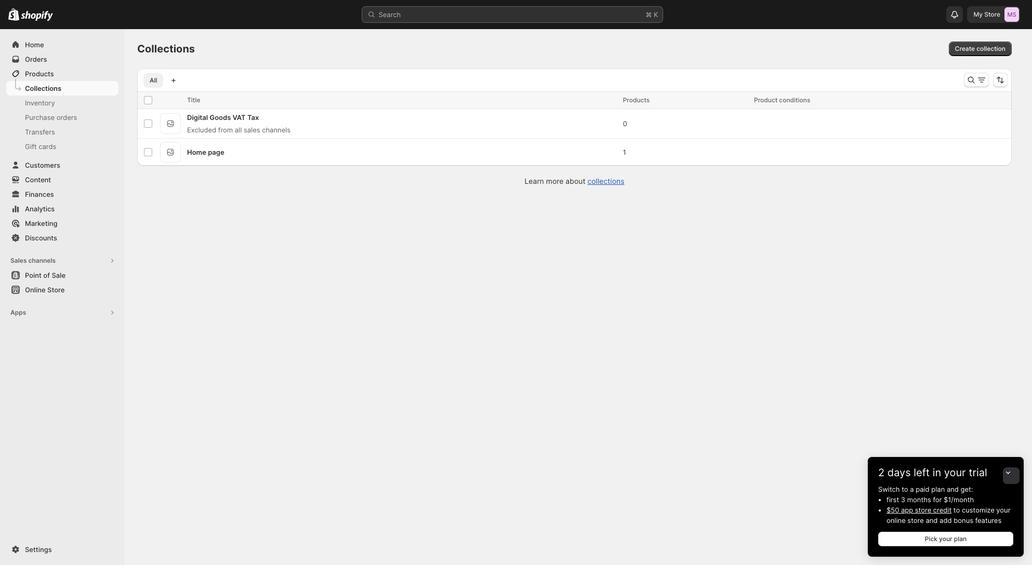 Task type: locate. For each thing, give the bounding box(es) containing it.
finances link
[[6, 187, 119, 202]]

pick
[[926, 536, 938, 543]]

finances
[[25, 190, 54, 199]]

0
[[623, 120, 628, 128]]

products up 0
[[623, 96, 650, 104]]

store down months
[[916, 507, 932, 515]]

product conditions
[[755, 96, 811, 104]]

your right in at the bottom right of page
[[945, 467, 967, 480]]

collections up inventory
[[25, 84, 61, 93]]

marketing
[[25, 219, 57, 228]]

learn more about collections
[[525, 177, 625, 186]]

goods
[[210, 113, 231, 122]]

to down $1/month
[[954, 507, 961, 515]]

store right 'my' at right top
[[985, 10, 1001, 18]]

0 vertical spatial store
[[985, 10, 1001, 18]]

1 horizontal spatial to
[[954, 507, 961, 515]]

0 vertical spatial your
[[945, 467, 967, 480]]

paid
[[916, 486, 930, 494]]

0 vertical spatial to
[[902, 486, 909, 494]]

settings
[[25, 546, 52, 554]]

channels
[[262, 126, 291, 134], [28, 257, 56, 265]]

for
[[934, 496, 943, 504]]

analytics
[[25, 205, 55, 213]]

1 vertical spatial your
[[997, 507, 1011, 515]]

store down sale at top left
[[47, 286, 65, 294]]

0 vertical spatial products
[[25, 70, 54, 78]]

plan up for
[[932, 486, 946, 494]]

0 horizontal spatial home
[[25, 41, 44, 49]]

all
[[150, 76, 157, 84]]

more
[[546, 177, 564, 186]]

features
[[976, 517, 1002, 525]]

$1/month
[[944, 496, 975, 504]]

create collection
[[956, 45, 1006, 53]]

0 vertical spatial plan
[[932, 486, 946, 494]]

my store
[[974, 10, 1001, 18]]

0 horizontal spatial store
[[47, 286, 65, 294]]

first
[[887, 496, 900, 504]]

home for home page
[[187, 148, 206, 157]]

analytics link
[[6, 202, 119, 216]]

1 horizontal spatial channels
[[262, 126, 291, 134]]

0 vertical spatial collections
[[137, 43, 195, 55]]

1 horizontal spatial products
[[623, 96, 650, 104]]

2 days left in your trial button
[[869, 458, 1025, 480]]

home up orders
[[25, 41, 44, 49]]

get:
[[961, 486, 974, 494]]

0 vertical spatial channels
[[262, 126, 291, 134]]

online store button
[[0, 283, 125, 297]]

products
[[25, 70, 54, 78], [623, 96, 650, 104]]

1 horizontal spatial home
[[187, 148, 206, 157]]

collections link
[[6, 81, 119, 96]]

1 vertical spatial channels
[[28, 257, 56, 265]]

to
[[902, 486, 909, 494], [954, 507, 961, 515]]

plan down the bonus
[[955, 536, 967, 543]]

store inside button
[[47, 286, 65, 294]]

from
[[218, 126, 233, 134]]

discounts
[[25, 234, 57, 242]]

store
[[985, 10, 1001, 18], [47, 286, 65, 294]]

2
[[879, 467, 885, 480]]

discounts link
[[6, 231, 119, 245]]

products down orders
[[25, 70, 54, 78]]

your up "features"
[[997, 507, 1011, 515]]

tax
[[247, 113, 259, 122]]

channels up point of sale
[[28, 257, 56, 265]]

about
[[566, 177, 586, 186]]

all button
[[144, 73, 163, 88]]

0 vertical spatial and
[[948, 486, 959, 494]]

collection
[[977, 45, 1006, 53]]

product
[[755, 96, 778, 104]]

point of sale
[[25, 271, 66, 280]]

bonus
[[954, 517, 974, 525]]

0 horizontal spatial collections
[[25, 84, 61, 93]]

switch to a paid plan and get:
[[879, 486, 974, 494]]

1 vertical spatial store
[[47, 286, 65, 294]]

customers link
[[6, 158, 119, 173]]

transfers link
[[6, 125, 119, 139]]

create collection link
[[949, 42, 1013, 56]]

gift cards link
[[6, 139, 119, 154]]

your inside to customize your online store and add bonus features
[[997, 507, 1011, 515]]

your right pick
[[940, 536, 953, 543]]

marketing link
[[6, 216, 119, 231]]

0 horizontal spatial channels
[[28, 257, 56, 265]]

add
[[940, 517, 953, 525]]

1 vertical spatial store
[[908, 517, 925, 525]]

1 vertical spatial and
[[926, 517, 938, 525]]

home left page
[[187, 148, 206, 157]]

and
[[948, 486, 959, 494], [926, 517, 938, 525]]

2 days left in your trial element
[[869, 485, 1025, 558]]

1 vertical spatial home
[[187, 148, 206, 157]]

store down $50 app store credit link
[[908, 517, 925, 525]]

channels right sales
[[262, 126, 291, 134]]

collections up all
[[137, 43, 195, 55]]

purchase orders link
[[6, 110, 119, 125]]

orders link
[[6, 52, 119, 67]]

online store link
[[6, 283, 119, 297]]

content link
[[6, 173, 119, 187]]

first 3 months for $1/month
[[887, 496, 975, 504]]

in
[[933, 467, 942, 480]]

to left a
[[902, 486, 909, 494]]

channels inside "digital goods vat tax excluded from all sales channels"
[[262, 126, 291, 134]]

a
[[911, 486, 915, 494]]

and up $1/month
[[948, 486, 959, 494]]

and inside to customize your online store and add bonus features
[[926, 517, 938, 525]]

home page
[[187, 148, 224, 157]]

home link
[[6, 37, 119, 52]]

0 vertical spatial home
[[25, 41, 44, 49]]

1 horizontal spatial plan
[[955, 536, 967, 543]]

and left add
[[926, 517, 938, 525]]

point
[[25, 271, 42, 280]]

home
[[25, 41, 44, 49], [187, 148, 206, 157]]

content
[[25, 176, 51, 184]]

and for store
[[926, 517, 938, 525]]

1 vertical spatial to
[[954, 507, 961, 515]]

purchase
[[25, 113, 55, 122]]

⌘
[[646, 10, 652, 19]]

0 horizontal spatial plan
[[932, 486, 946, 494]]

store
[[916, 507, 932, 515], [908, 517, 925, 525]]

1 horizontal spatial store
[[985, 10, 1001, 18]]

pick your plan link
[[879, 533, 1014, 547]]

1 horizontal spatial and
[[948, 486, 959, 494]]

online store
[[25, 286, 65, 294]]

products link
[[6, 67, 119, 81]]

sale
[[52, 271, 66, 280]]

credit
[[934, 507, 952, 515]]

apps button
[[6, 306, 119, 320]]

⌘ k
[[646, 10, 659, 19]]

to inside to customize your online store and add bonus features
[[954, 507, 961, 515]]

store inside to customize your online store and add bonus features
[[908, 517, 925, 525]]

and for plan
[[948, 486, 959, 494]]

collections
[[137, 43, 195, 55], [25, 84, 61, 93]]

0 horizontal spatial and
[[926, 517, 938, 525]]



Task type: vqa. For each thing, say whether or not it's contained in the screenshot.
about
yes



Task type: describe. For each thing, give the bounding box(es) containing it.
pick your plan
[[926, 536, 967, 543]]

online
[[25, 286, 46, 294]]

2 vertical spatial your
[[940, 536, 953, 543]]

my
[[974, 10, 983, 18]]

sales channels
[[10, 257, 56, 265]]

point of sale button
[[0, 268, 125, 283]]

channels inside button
[[28, 257, 56, 265]]

1 horizontal spatial collections
[[137, 43, 195, 55]]

customize
[[963, 507, 995, 515]]

title
[[187, 96, 200, 104]]

digital goods vat tax excluded from all sales channels
[[187, 113, 291, 134]]

inventory
[[25, 99, 55, 107]]

home for home
[[25, 41, 44, 49]]

collections link
[[588, 177, 625, 186]]

create
[[956, 45, 976, 53]]

1
[[623, 148, 627, 157]]

1 vertical spatial products
[[623, 96, 650, 104]]

of
[[43, 271, 50, 280]]

k
[[654, 10, 659, 19]]

transfers
[[25, 128, 55, 136]]

title button
[[187, 95, 211, 106]]

2 days left in your trial
[[879, 467, 988, 480]]

gift
[[25, 142, 37, 151]]

gift cards
[[25, 142, 56, 151]]

page
[[208, 148, 224, 157]]

store for online store
[[47, 286, 65, 294]]

shopify image
[[21, 11, 53, 21]]

left
[[914, 467, 930, 480]]

to customize your online store and add bonus features
[[887, 507, 1011, 525]]

trial
[[969, 467, 988, 480]]

orders
[[25, 55, 47, 63]]

$50 app store credit link
[[887, 507, 952, 515]]

learn
[[525, 177, 544, 186]]

$50
[[887, 507, 900, 515]]

store for my store
[[985, 10, 1001, 18]]

apps
[[10, 309, 26, 317]]

excluded
[[187, 126, 216, 134]]

vat
[[233, 113, 246, 122]]

shopify image
[[8, 8, 19, 21]]

months
[[908, 496, 932, 504]]

my store image
[[1005, 7, 1020, 22]]

point of sale link
[[6, 268, 119, 283]]

1 vertical spatial plan
[[955, 536, 967, 543]]

0 vertical spatial store
[[916, 507, 932, 515]]

digital
[[187, 113, 208, 122]]

customers
[[25, 161, 60, 170]]

0 horizontal spatial to
[[902, 486, 909, 494]]

search
[[379, 10, 401, 19]]

days
[[888, 467, 911, 480]]

0 horizontal spatial products
[[25, 70, 54, 78]]

inventory link
[[6, 96, 119, 110]]

sales
[[244, 126, 260, 134]]

online
[[887, 517, 906, 525]]

orders
[[57, 113, 77, 122]]

settings link
[[6, 543, 119, 558]]

your inside dropdown button
[[945, 467, 967, 480]]

home page link
[[187, 148, 224, 157]]

cards
[[39, 142, 56, 151]]

3
[[902, 496, 906, 504]]

digital goods vat tax link
[[187, 113, 259, 122]]

all
[[235, 126, 242, 134]]

switch
[[879, 486, 901, 494]]

1 vertical spatial collections
[[25, 84, 61, 93]]

conditions
[[780, 96, 811, 104]]

purchase orders
[[25, 113, 77, 122]]

sales channels button
[[6, 254, 119, 268]]

sales
[[10, 257, 27, 265]]



